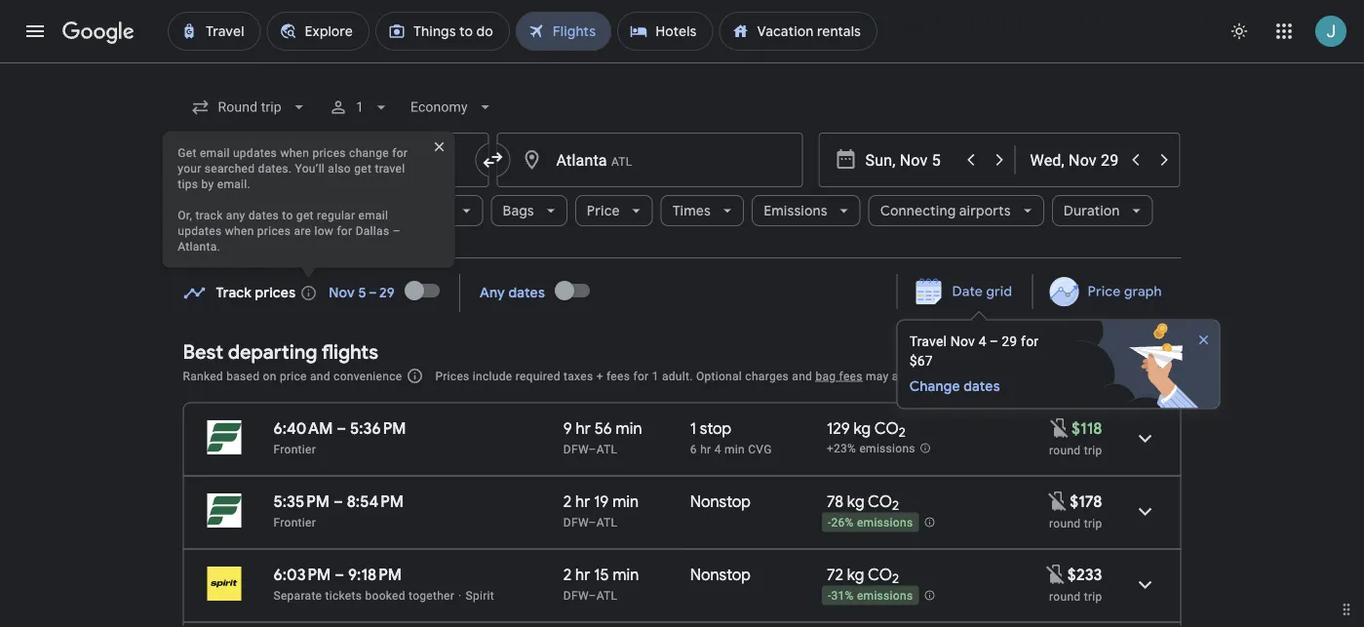 Task type: vqa. For each thing, say whether or not it's contained in the screenshot.
Suggest an edit on 2400 11th Ave SW
no



Task type: locate. For each thing, give the bounding box(es) containing it.
emissions for 78
[[857, 516, 913, 530]]

1 vertical spatial dfw
[[564, 515, 589, 529]]

19
[[594, 492, 609, 512]]

– inside 6:40 am – 5:36 pm frontier
[[337, 418, 346, 438]]

dates
[[249, 208, 279, 222], [509, 284, 545, 302], [964, 378, 1000, 396]]

0 vertical spatial -
[[828, 516, 832, 530]]

1 inside 1 stop 6 hr 4 min cvg
[[690, 418, 696, 438]]

round for $118
[[1050, 443, 1081, 457]]

frontier down departure time: 5:35 pm. text field
[[274, 515, 316, 529]]

2 inside '2 hr 15 min dfw – atl'
[[564, 565, 572, 585]]

fees right the +
[[607, 369, 630, 383]]

1 nonstop flight. element from the top
[[690, 492, 751, 515]]

–
[[393, 224, 401, 238], [337, 418, 346, 438], [589, 442, 597, 456], [333, 492, 343, 512], [589, 515, 597, 529], [335, 565, 344, 585], [589, 589, 597, 602]]

dfw for 2 hr 19 min
[[564, 515, 589, 529]]

trip down the 178 us dollars text field
[[1084, 516, 1103, 530]]

assistance
[[989, 369, 1048, 383]]

atl down 15
[[597, 589, 618, 602]]

dfw
[[564, 442, 589, 456], [564, 515, 589, 529], [564, 589, 589, 602]]

0 vertical spatial get
[[354, 161, 372, 175]]

1 vertical spatial updates
[[178, 224, 222, 238]]

atl down 56
[[597, 442, 618, 456]]

1 vertical spatial nonstop flight. element
[[690, 565, 751, 588]]

1 vertical spatial atl
[[597, 515, 618, 529]]

best departing flights main content
[[183, 267, 1241, 627]]

round trip down $233
[[1050, 590, 1103, 603]]

1 vertical spatial kg
[[847, 492, 865, 512]]

2 round trip from the top
[[1050, 516, 1103, 530]]

None field
[[183, 90, 317, 125], [403, 90, 503, 125], [183, 90, 317, 125], [403, 90, 503, 125]]

1 horizontal spatial and
[[792, 369, 813, 383]]

min for 2 hr 19 min
[[613, 492, 639, 512]]

kg for 78
[[847, 492, 865, 512]]

2 fees from the left
[[839, 369, 863, 383]]

best
[[183, 339, 223, 364]]

dates inside the or, track any dates to get regular email updates when prices are low for dallas – atlanta.
[[249, 208, 279, 222]]

min inside 1 stop 6 hr 4 min cvg
[[725, 442, 745, 456]]

co inside 129 kg co 2
[[875, 418, 899, 438]]

2 - from the top
[[828, 589, 832, 603]]

taxes
[[564, 369, 593, 383]]

0 vertical spatial co
[[875, 418, 899, 438]]

emissions down 78 kg co 2
[[857, 516, 913, 530]]

0 horizontal spatial email
[[200, 146, 230, 159]]

price
[[280, 369, 307, 383]]

price inside popup button
[[587, 202, 620, 219]]

email up searched
[[200, 146, 230, 159]]

dates.
[[258, 161, 292, 175]]

min right 15
[[613, 565, 639, 585]]

0 vertical spatial trip
[[1084, 443, 1103, 457]]

round trip down the $178 on the right bottom of the page
[[1050, 516, 1103, 530]]

dfw down total duration 2 hr 19 min. element
[[564, 515, 589, 529]]

0 horizontal spatial get
[[296, 208, 314, 222]]

1 vertical spatial get
[[296, 208, 314, 222]]

None text field
[[497, 133, 803, 187]]

nonstop flight. element
[[690, 492, 751, 515], [690, 565, 751, 588]]

when inside get email updates when prices change for your searched dates. you'll also get travel tips by email.
[[280, 146, 309, 159]]

this price for this flight doesn't include overhead bin access. if you need a carry-on bag, use the bags filter to update prices. image up the 178 us dollars text field
[[1049, 416, 1072, 440]]

dallas
[[356, 224, 390, 238]]

– down 15
[[589, 589, 597, 602]]

get up "are"
[[296, 208, 314, 222]]

hr right 9
[[576, 418, 591, 438]]

1 horizontal spatial 1
[[652, 369, 659, 383]]

min
[[616, 418, 642, 438], [725, 442, 745, 456], [613, 492, 639, 512], [613, 565, 639, 585]]

prices inside find the best price region
[[255, 284, 296, 302]]

129
[[827, 418, 850, 438]]

hr inside 1 stop 6 hr 4 min cvg
[[700, 442, 711, 456]]

1 frontier from the top
[[274, 442, 316, 456]]

stop
[[700, 418, 732, 438]]

1 atl from the top
[[597, 442, 618, 456]]

1 up change
[[356, 99, 364, 115]]

– down 19
[[589, 515, 597, 529]]

0 vertical spatial dfw
[[564, 442, 589, 456]]

prices inside the or, track any dates to get regular email updates when prices are low for dallas – atlanta.
[[257, 224, 291, 238]]

this price for this flight doesn't include overhead bin access. if you need a carry-on bag, use the bags filter to update prices. image up this price for this flight doesn't include overhead bin access. if you need a carry-on bag, use the bags filter to update prices. image
[[1047, 489, 1070, 513]]

fees right the bag
[[839, 369, 863, 383]]

required
[[516, 369, 561, 383]]

price left graph
[[1088, 283, 1121, 300]]

1 - from the top
[[828, 516, 832, 530]]

1 vertical spatial dates
[[509, 284, 545, 302]]

2 up -31% emissions on the bottom right
[[892, 571, 899, 587]]

2 vertical spatial 1
[[690, 418, 696, 438]]

min for 9 hr 56 min
[[616, 418, 642, 438]]

price right bags popup button at the left
[[587, 202, 620, 219]]

3 dfw from the top
[[564, 589, 589, 602]]

when down any
[[225, 224, 254, 238]]

frontier inside 6:40 am – 5:36 pm frontier
[[274, 442, 316, 456]]

2 left 15
[[564, 565, 572, 585]]

0 vertical spatial updates
[[233, 146, 277, 159]]

nov right the "travel"
[[951, 334, 975, 350]]

3 atl from the top
[[597, 589, 618, 602]]

2 left 19
[[564, 492, 572, 512]]

0 horizontal spatial price
[[587, 202, 620, 219]]

2 vertical spatial atl
[[597, 589, 618, 602]]

co up -26% emissions
[[868, 492, 892, 512]]

co up +23% emissions
[[875, 418, 899, 438]]

kg right 72
[[847, 565, 865, 585]]

1 horizontal spatial price
[[1088, 283, 1121, 300]]

co up -31% emissions on the bottom right
[[868, 565, 892, 585]]

56
[[595, 418, 612, 438]]

min right 56
[[616, 418, 642, 438]]

round trip down $118
[[1050, 443, 1103, 457]]

get
[[354, 161, 372, 175], [296, 208, 314, 222]]

hr for 9 hr 56 min
[[576, 418, 591, 438]]

2 inside 72 kg co 2
[[892, 571, 899, 587]]

2 vertical spatial dates
[[964, 378, 1000, 396]]

1 vertical spatial nov
[[951, 334, 975, 350]]

total duration 2 hr 15 min. element
[[564, 565, 690, 588]]

0 vertical spatial this price for this flight doesn't include overhead bin access. if you need a carry-on bag, use the bags filter to update prices. image
[[1049, 416, 1072, 440]]

2 vertical spatial prices
[[255, 284, 296, 302]]

round trip for $233
[[1050, 590, 1103, 603]]

– right the 5:35 pm
[[333, 492, 343, 512]]

convenience
[[334, 369, 402, 383]]

4 – 29
[[979, 334, 1018, 350]]

atl for 56
[[597, 442, 618, 456]]

1 inside popup button
[[356, 99, 364, 115]]

9
[[564, 418, 572, 438]]

and
[[310, 369, 330, 383], [792, 369, 813, 383]]

2 inside 129 kg co 2
[[899, 424, 906, 441]]

1 vertical spatial when
[[225, 224, 254, 238]]

for inside the or, track any dates to get regular email updates when prices are low for dallas – atlanta.
[[337, 224, 352, 238]]

emissions down 72 kg co 2 on the bottom right
[[857, 589, 913, 603]]

total duration 9 hr 56 min. element
[[564, 418, 690, 441]]

3 trip from the top
[[1084, 590, 1103, 603]]

co inside 72 kg co 2
[[868, 565, 892, 585]]

atl for 15
[[597, 589, 618, 602]]

– left 5:36 pm
[[337, 418, 346, 438]]

0 vertical spatial prices
[[313, 146, 346, 159]]

– inside 5:35 pm – 8:54 pm frontier
[[333, 492, 343, 512]]

for down regular
[[337, 224, 352, 238]]

2 round from the top
[[1050, 516, 1081, 530]]

0 horizontal spatial 1
[[356, 99, 364, 115]]

nonstop for 2 hr 15 min
[[690, 565, 751, 585]]

hr left 15
[[576, 565, 590, 585]]

5 – 29
[[358, 284, 395, 302]]

learn more about ranking image
[[406, 367, 424, 385]]

1 up 6
[[690, 418, 696, 438]]

dfw down 9
[[564, 442, 589, 456]]

3 round from the top
[[1050, 590, 1081, 603]]

frontier inside 5:35 pm – 8:54 pm frontier
[[274, 515, 316, 529]]

bag
[[816, 369, 836, 383]]

$118
[[1072, 418, 1103, 438]]

this price for this flight doesn't include overhead bin access. if you need a carry-on bag, use the bags filter to update prices. image for $178
[[1047, 489, 1070, 513]]

Arrival time: 9:18 PM. text field
[[348, 565, 402, 585]]

6:03 pm
[[274, 565, 331, 585]]

flight details. leaves dallas/fort worth international airport at 6:03 pm on sunday, november 5 and arrives at hartsfield-jackson atlanta international airport at 9:18 pm on sunday, november 5. image
[[1122, 561, 1169, 608]]

co inside 78 kg co 2
[[868, 492, 892, 512]]

date grid
[[953, 283, 1013, 300]]

price for price
[[587, 202, 620, 219]]

1 for 1
[[356, 99, 364, 115]]

updates up dates.
[[233, 146, 277, 159]]

1 vertical spatial round trip
[[1050, 516, 1103, 530]]

prices up also
[[313, 146, 346, 159]]

when up you'll
[[280, 146, 309, 159]]

emissions down 129 kg co 2 on the bottom of page
[[860, 442, 916, 456]]

hr for 2 hr 19 min
[[576, 492, 590, 512]]

travel
[[375, 161, 405, 175]]

0 vertical spatial round trip
[[1050, 443, 1103, 457]]

updates inside the or, track any dates to get regular email updates when prices are low for dallas – atlanta.
[[178, 224, 222, 238]]

2 horizontal spatial 1
[[690, 418, 696, 438]]

hr left 19
[[576, 492, 590, 512]]

change
[[910, 378, 960, 396]]

0 vertical spatial nonstop flight. element
[[690, 492, 751, 515]]

3 round trip from the top
[[1050, 590, 1103, 603]]

nonstop for 2 hr 19 min
[[690, 492, 751, 512]]

email
[[200, 146, 230, 159], [359, 208, 388, 222]]

1 vertical spatial 1
[[652, 369, 659, 383]]

kg
[[854, 418, 871, 438], [847, 492, 865, 512], [847, 565, 865, 585]]

updates up atlanta.
[[178, 224, 222, 238]]

hr inside '2 hr 15 min dfw – atl'
[[576, 565, 590, 585]]

2 vertical spatial emissions
[[857, 589, 913, 603]]

4
[[715, 442, 722, 456]]

dfw inside '2 hr 15 min dfw – atl'
[[564, 589, 589, 602]]

co for 78
[[868, 492, 892, 512]]

6:03 pm – 9:18 pm
[[274, 565, 402, 585]]

2 trip from the top
[[1084, 516, 1103, 530]]

2 dfw from the top
[[564, 515, 589, 529]]

travel
[[910, 334, 947, 350]]

nonstop
[[690, 492, 751, 512], [690, 565, 751, 585]]

kg inside 78 kg co 2
[[847, 492, 865, 512]]

5:35 pm – 8:54 pm frontier
[[274, 492, 404, 529]]

for inside get email updates when prices change for your searched dates. you'll also get travel tips by email.
[[392, 146, 408, 159]]

min inside '2 hr 15 min dfw – atl'
[[613, 565, 639, 585]]

2 vertical spatial kg
[[847, 565, 865, 585]]

1 vertical spatial email
[[359, 208, 388, 222]]

emissions
[[860, 442, 916, 456], [857, 516, 913, 530], [857, 589, 913, 603]]

1 vertical spatial frontier
[[274, 515, 316, 529]]

for right 4 – 29
[[1021, 334, 1039, 350]]

kg inside 129 kg co 2
[[854, 418, 871, 438]]

1
[[356, 99, 364, 115], [652, 369, 659, 383], [690, 418, 696, 438]]

1 round from the top
[[1050, 443, 1081, 457]]

round for $178
[[1050, 516, 1081, 530]]

2 nonstop flight. element from the top
[[690, 565, 751, 588]]

2 hr 15 min dfw – atl
[[564, 565, 639, 602]]

0 vertical spatial kg
[[854, 418, 871, 438]]

min right 19
[[613, 492, 639, 512]]

0 vertical spatial dates
[[249, 208, 279, 222]]

atl inside 2 hr 19 min dfw – atl
[[597, 515, 618, 529]]

1 horizontal spatial dates
[[509, 284, 545, 302]]

price inside button
[[1088, 283, 1121, 300]]

0 horizontal spatial when
[[225, 224, 254, 238]]

all filters
[[220, 202, 277, 219]]

kg for 72
[[847, 565, 865, 585]]

9 hr 56 min dfw – atl
[[564, 418, 642, 456]]

178 US dollars text field
[[1070, 492, 1103, 512]]

email inside the or, track any dates to get regular email updates when prices are low for dallas – atlanta.
[[359, 208, 388, 222]]

-
[[828, 516, 832, 530], [828, 589, 832, 603]]

dates inside travel nov 4 – 29 for $67 change dates
[[964, 378, 1000, 396]]

atl for 19
[[597, 515, 618, 529]]

1 vertical spatial emissions
[[857, 516, 913, 530]]

round
[[1050, 443, 1081, 457], [1050, 516, 1081, 530], [1050, 590, 1081, 603]]

2 vertical spatial trip
[[1084, 590, 1103, 603]]

dfw for 9 hr 56 min
[[564, 442, 589, 456]]

1 horizontal spatial get
[[354, 161, 372, 175]]

1 horizontal spatial nov
[[951, 334, 975, 350]]

5:35 pm
[[274, 492, 330, 512]]

hr
[[576, 418, 591, 438], [700, 442, 711, 456], [576, 492, 590, 512], [576, 565, 590, 585]]

min right 4
[[725, 442, 745, 456]]

2 frontier from the top
[[274, 515, 316, 529]]

apply.
[[892, 369, 924, 383]]

atl inside 9 hr 56 min dfw – atl
[[597, 442, 618, 456]]

trip for $118
[[1084, 443, 1103, 457]]

hr inside 9 hr 56 min dfw – atl
[[576, 418, 591, 438]]

– inside 9 hr 56 min dfw – atl
[[589, 442, 597, 456]]

1 fees from the left
[[607, 369, 630, 383]]

– right dallas
[[393, 224, 401, 238]]

– down 56
[[589, 442, 597, 456]]

optional
[[696, 369, 742, 383]]

118 US dollars text field
[[1072, 418, 1103, 438]]

round down the $178 on the right bottom of the page
[[1050, 516, 1081, 530]]

this price for this flight doesn't include overhead bin access. if you need a carry-on bag, use the bags filter to update prices. image for $118
[[1049, 416, 1072, 440]]

0 vertical spatial round
[[1050, 443, 1081, 457]]

and right price
[[310, 369, 330, 383]]

0 vertical spatial price
[[587, 202, 620, 219]]

email up dallas
[[359, 208, 388, 222]]

1 dfw from the top
[[564, 442, 589, 456]]

atlanta.
[[178, 239, 220, 253]]

- down the 78 on the bottom of page
[[828, 516, 832, 530]]

price graph button
[[1037, 274, 1178, 309]]

1 vertical spatial this price for this flight doesn't include overhead bin access. if you need a carry-on bag, use the bags filter to update prices. image
[[1047, 489, 1070, 513]]

1 vertical spatial trip
[[1084, 516, 1103, 530]]

date
[[953, 283, 983, 300]]

2 nonstop from the top
[[690, 565, 751, 585]]

booked
[[365, 589, 406, 602]]

min inside 2 hr 19 min dfw – atl
[[613, 492, 639, 512]]

2 up -26% emissions
[[892, 498, 899, 514]]

learn more about tracked prices image
[[300, 284, 317, 302]]

email inside get email updates when prices change for your searched dates. you'll also get travel tips by email.
[[200, 146, 230, 159]]

round down $118
[[1050, 443, 1081, 457]]

None search field
[[183, 84, 1182, 258]]

1 round trip from the top
[[1050, 443, 1103, 457]]

flight details. leaves dallas/fort worth international airport at 5:35 pm on sunday, november 5 and arrives at hartsfield-jackson atlanta international airport at 8:54 pm on sunday, november 5. image
[[1122, 488, 1169, 535]]

2 vertical spatial round
[[1050, 590, 1081, 603]]

1 horizontal spatial updates
[[233, 146, 277, 159]]

to
[[282, 208, 293, 222]]

Departure text field
[[866, 134, 955, 186]]

this price for this flight doesn't include overhead bin access. if you need a carry-on bag, use the bags filter to update prices. image
[[1049, 416, 1072, 440], [1047, 489, 1070, 513]]

0 vertical spatial nonstop
[[690, 492, 751, 512]]

atl down 19
[[597, 515, 618, 529]]

min inside 9 hr 56 min dfw – atl
[[616, 418, 642, 438]]

nov inside travel nov 4 – 29 for $67 change dates
[[951, 334, 975, 350]]

dfw down total duration 2 hr 15 min. element
[[564, 589, 589, 602]]

2 up +23% emissions
[[899, 424, 906, 441]]

1 horizontal spatial email
[[359, 208, 388, 222]]

- down 72
[[828, 589, 832, 603]]

atl inside '2 hr 15 min dfw – atl'
[[597, 589, 618, 602]]

1 vertical spatial nonstop
[[690, 565, 751, 585]]

hr inside 2 hr 19 min dfw – atl
[[576, 492, 590, 512]]

trip down $118
[[1084, 443, 1103, 457]]

2 vertical spatial co
[[868, 565, 892, 585]]

1 horizontal spatial fees
[[839, 369, 863, 383]]

prices down to
[[257, 224, 291, 238]]

0 vertical spatial email
[[200, 146, 230, 159]]

and left the bag
[[792, 369, 813, 383]]

graph
[[1124, 283, 1162, 300]]

best departing flights
[[183, 339, 379, 364]]

2
[[899, 424, 906, 441], [564, 492, 572, 512], [892, 498, 899, 514], [564, 565, 572, 585], [892, 571, 899, 587]]

0 horizontal spatial updates
[[178, 224, 222, 238]]

0 horizontal spatial dates
[[249, 208, 279, 222]]

0 vertical spatial when
[[280, 146, 309, 159]]

1 vertical spatial prices
[[257, 224, 291, 238]]

kg inside 72 kg co 2
[[847, 565, 865, 585]]

kg right the 78 on the bottom of page
[[847, 492, 865, 512]]

2 vertical spatial round trip
[[1050, 590, 1103, 603]]

78 kg co 2
[[827, 492, 899, 514]]

when inside the or, track any dates to get regular email updates when prices are low for dallas – atlanta.
[[225, 224, 254, 238]]

for
[[392, 146, 408, 159], [337, 224, 352, 238], [1021, 334, 1039, 350], [633, 369, 649, 383]]

$233
[[1068, 565, 1103, 585]]

dfw inside 2 hr 19 min dfw – atl
[[564, 515, 589, 529]]

ranked
[[183, 369, 223, 383]]

layover (1 of 1) is a 6 hr 4 min layover at cincinnati/northern kentucky international airport in cincinnati. element
[[690, 441, 817, 457]]

get down change
[[354, 161, 372, 175]]

2 atl from the top
[[597, 515, 618, 529]]

1 for 1 stop 6 hr 4 min cvg
[[690, 418, 696, 438]]

2 inside 78 kg co 2
[[892, 498, 899, 514]]

0 vertical spatial atl
[[597, 442, 618, 456]]

2 horizontal spatial dates
[[964, 378, 1000, 396]]

swap origin and destination. image
[[481, 148, 505, 172]]

nov
[[329, 284, 355, 302], [951, 334, 975, 350]]

tips
[[178, 177, 198, 191]]

0 vertical spatial nov
[[329, 284, 355, 302]]

round down this price for this flight doesn't include overhead bin access. if you need a carry-on bag, use the bags filter to update prices. image
[[1050, 590, 1081, 603]]

1 nonstop from the top
[[690, 492, 751, 512]]

main menu image
[[23, 20, 47, 43]]

prices left learn more about tracked prices icon
[[255, 284, 296, 302]]

hr left 4
[[700, 442, 711, 456]]

for up travel
[[392, 146, 408, 159]]

15
[[594, 565, 609, 585]]

all filters button
[[183, 195, 293, 226]]

1 vertical spatial co
[[868, 492, 892, 512]]

nov right learn more about tracked prices icon
[[329, 284, 355, 302]]

kg for 129
[[854, 418, 871, 438]]

frontier down 6:40 am
[[274, 442, 316, 456]]

0 vertical spatial 1
[[356, 99, 364, 115]]

1 left the adult.
[[652, 369, 659, 383]]

1 vertical spatial round
[[1050, 516, 1081, 530]]

trip down $233
[[1084, 590, 1103, 603]]

1 horizontal spatial when
[[280, 146, 309, 159]]

kg up +23% emissions
[[854, 418, 871, 438]]

6
[[690, 442, 697, 456]]

change
[[349, 146, 389, 159]]

0 horizontal spatial fees
[[607, 369, 630, 383]]

updates
[[233, 146, 277, 159], [178, 224, 222, 238]]

Arrival time: 8:54 PM. text field
[[347, 492, 404, 512]]

trip for $233
[[1084, 590, 1103, 603]]

co
[[875, 418, 899, 438], [868, 492, 892, 512], [868, 565, 892, 585]]

2 for 78
[[892, 498, 899, 514]]

dfw inside 9 hr 56 min dfw – atl
[[564, 442, 589, 456]]

price for price graph
[[1088, 283, 1121, 300]]

1 vertical spatial price
[[1088, 283, 1121, 300]]

1 vertical spatial -
[[828, 589, 832, 603]]

frontier for 6:40 am
[[274, 442, 316, 456]]

0 vertical spatial frontier
[[274, 442, 316, 456]]

1 trip from the top
[[1084, 443, 1103, 457]]

0 horizontal spatial and
[[310, 369, 330, 383]]

2 vertical spatial dfw
[[564, 589, 589, 602]]

2 for 129
[[899, 424, 906, 441]]



Task type: describe. For each thing, give the bounding box(es) containing it.
your
[[178, 161, 202, 175]]

Departure time: 6:40 AM. text field
[[274, 418, 333, 438]]

stops button
[[301, 195, 382, 226]]

all
[[220, 202, 236, 219]]

regular
[[317, 208, 355, 222]]

leaves dallas/fort worth international airport at 6:03 pm on sunday, november 5 and arrives at hartsfield-jackson atlanta international airport at 9:18 pm on sunday, november 5. element
[[274, 565, 402, 585]]

Departure time: 5:35 PM. text field
[[274, 492, 330, 512]]

0 horizontal spatial nov
[[329, 284, 355, 302]]

emissions button
[[752, 187, 861, 234]]

times
[[673, 202, 711, 219]]

separate tickets booked together. this trip includes tickets from multiple airlines. missed connections may be protected by kiwi.com.. element
[[274, 589, 455, 602]]

nonstop flight. element for 2 hr 19 min
[[690, 492, 751, 515]]

passenger assistance button
[[928, 369, 1048, 383]]

nonstop flight. element for 2 hr 15 min
[[690, 565, 751, 588]]

duration
[[1064, 202, 1120, 219]]

233 US dollars text field
[[1068, 565, 1103, 585]]

nov 5 – 29
[[329, 284, 395, 302]]

sort by:
[[1100, 367, 1150, 384]]

dfw for 2 hr 15 min
[[564, 589, 589, 602]]

1 stop flight. element
[[690, 418, 732, 441]]

are
[[294, 224, 311, 238]]

filters
[[239, 202, 277, 219]]

on
[[263, 369, 277, 383]]

min for 2 hr 15 min
[[613, 565, 639, 585]]

2 for 72
[[892, 571, 899, 587]]

+23%
[[827, 442, 857, 456]]

get inside get email updates when prices change for your searched dates. you'll also get travel tips by email.
[[354, 161, 372, 175]]

separate
[[274, 589, 322, 602]]

track
[[216, 284, 252, 302]]

$178
[[1070, 492, 1103, 512]]

any
[[226, 208, 245, 222]]

you'll
[[295, 161, 325, 175]]

adult.
[[662, 369, 693, 383]]

co for 129
[[875, 418, 899, 438]]

grid
[[987, 283, 1013, 300]]

close image
[[1196, 332, 1212, 348]]

low
[[314, 224, 334, 238]]

for left the adult.
[[633, 369, 649, 383]]

31%
[[832, 589, 854, 603]]

72 kg co 2
[[827, 565, 899, 587]]

connecting airports button
[[869, 187, 1044, 234]]

72
[[827, 565, 844, 585]]

any
[[480, 284, 505, 302]]

also
[[328, 161, 351, 175]]

1 and from the left
[[310, 369, 330, 383]]

2 and from the left
[[792, 369, 813, 383]]

updates inside get email updates when prices change for your searched dates. you'll also get travel tips by email.
[[233, 146, 277, 159]]

leaves dallas/fort worth international airport at 5:35 pm on sunday, november 5 and arrives at hartsfield-jackson atlanta international airport at 8:54 pm on sunday, november 5. element
[[274, 492, 404, 512]]

- for 78
[[828, 516, 832, 530]]

times button
[[661, 187, 744, 234]]

leaves dallas/fort worth international airport at 6:40 am on sunday, november 5 and arrives at hartsfield-jackson atlanta international airport at 5:36 pm on sunday, november 5. element
[[274, 418, 406, 438]]

or, track any dates to get regular email updates when prices are low for dallas – atlanta.
[[178, 208, 401, 253]]

round trip for $178
[[1050, 516, 1103, 530]]

emissions
[[764, 202, 828, 219]]

Departure time: 6:03 PM. text field
[[274, 565, 331, 585]]

trip for $178
[[1084, 516, 1103, 530]]

searched
[[205, 161, 255, 175]]

include
[[473, 369, 512, 383]]

frontier for 5:35 pm
[[274, 515, 316, 529]]

round trip for $118
[[1050, 443, 1103, 457]]

0 vertical spatial emissions
[[860, 442, 916, 456]]

tickets
[[325, 589, 362, 602]]

airports
[[960, 202, 1011, 219]]

by:
[[1131, 367, 1150, 384]]

get email updates when prices change for your searched dates. you'll also get travel tips by email.
[[178, 146, 408, 191]]

or,
[[178, 208, 192, 222]]

prices include required taxes + fees for 1 adult. optional charges and bag fees may apply. passenger assistance
[[435, 369, 1048, 383]]

based
[[226, 369, 260, 383]]

9:18 pm
[[348, 565, 402, 585]]

- for 72
[[828, 589, 832, 603]]

-31% emissions
[[828, 589, 913, 603]]

– inside 2 hr 19 min dfw – atl
[[589, 515, 597, 529]]

flight details. leaves dallas/fort worth international airport at 6:40 am on sunday, november 5 and arrives at hartsfield-jackson atlanta international airport at 5:36 pm on sunday, november 5. image
[[1122, 415, 1169, 462]]

2 inside 2 hr 19 min dfw – atl
[[564, 492, 572, 512]]

bags button
[[491, 187, 568, 234]]

loading results progress bar
[[0, 62, 1365, 66]]

get
[[178, 146, 197, 159]]

charges
[[746, 369, 789, 383]]

emissions for 72
[[857, 589, 913, 603]]

change dates button
[[910, 377, 1043, 396]]

-26% emissions
[[828, 516, 913, 530]]

together
[[409, 589, 455, 602]]

price graph
[[1088, 283, 1162, 300]]

5:36 pm
[[350, 418, 406, 438]]

$67
[[910, 353, 933, 369]]

prices inside get email updates when prices change for your searched dates. you'll also get travel tips by email.
[[313, 146, 346, 159]]

cvg
[[748, 442, 772, 456]]

for inside travel nov 4 – 29 for $67 change dates
[[1021, 334, 1039, 350]]

co for 72
[[868, 565, 892, 585]]

1 stop 6 hr 4 min cvg
[[690, 418, 772, 456]]

+
[[597, 369, 604, 383]]

total duration 2 hr 19 min. element
[[564, 492, 690, 515]]

sort
[[1100, 367, 1128, 384]]

bag fees button
[[816, 369, 863, 383]]

– up tickets
[[335, 565, 344, 585]]

6:40 am
[[274, 418, 333, 438]]

change appearance image
[[1216, 8, 1263, 55]]

track
[[195, 208, 223, 222]]

hr for 2 hr 15 min
[[576, 565, 590, 585]]

connecting airports
[[880, 202, 1011, 219]]

travel nov 4 – 29 for $67 change dates
[[910, 334, 1039, 396]]

– inside the or, track any dates to get regular email updates when prices are low for dallas – atlanta.
[[393, 224, 401, 238]]

none search field containing all filters
[[183, 84, 1182, 258]]

spirit
[[466, 589, 495, 602]]

1 button
[[321, 84, 399, 131]]

78
[[827, 492, 844, 512]]

track prices
[[216, 284, 296, 302]]

this price for this flight doesn't include overhead bin access. if you need a carry-on bag, use the bags filter to update prices. image
[[1044, 563, 1068, 586]]

connecting
[[880, 202, 956, 219]]

find the best price region
[[183, 267, 1241, 409]]

separate tickets booked together
[[274, 589, 455, 602]]

get inside the or, track any dates to get regular email updates when prices are low for dallas – atlanta.
[[296, 208, 314, 222]]

8:54 pm
[[347, 492, 404, 512]]

date grid button
[[902, 274, 1028, 309]]

passenger
[[928, 369, 985, 383]]

prices
[[435, 369, 470, 383]]

– inside '2 hr 15 min dfw – atl'
[[589, 589, 597, 602]]

Return text field
[[1030, 134, 1120, 186]]

bags
[[503, 202, 534, 219]]

any dates
[[480, 284, 545, 302]]

close dialog image
[[416, 123, 463, 170]]

Arrival time: 5:36 PM. text field
[[350, 418, 406, 438]]

round for $233
[[1050, 590, 1081, 603]]



